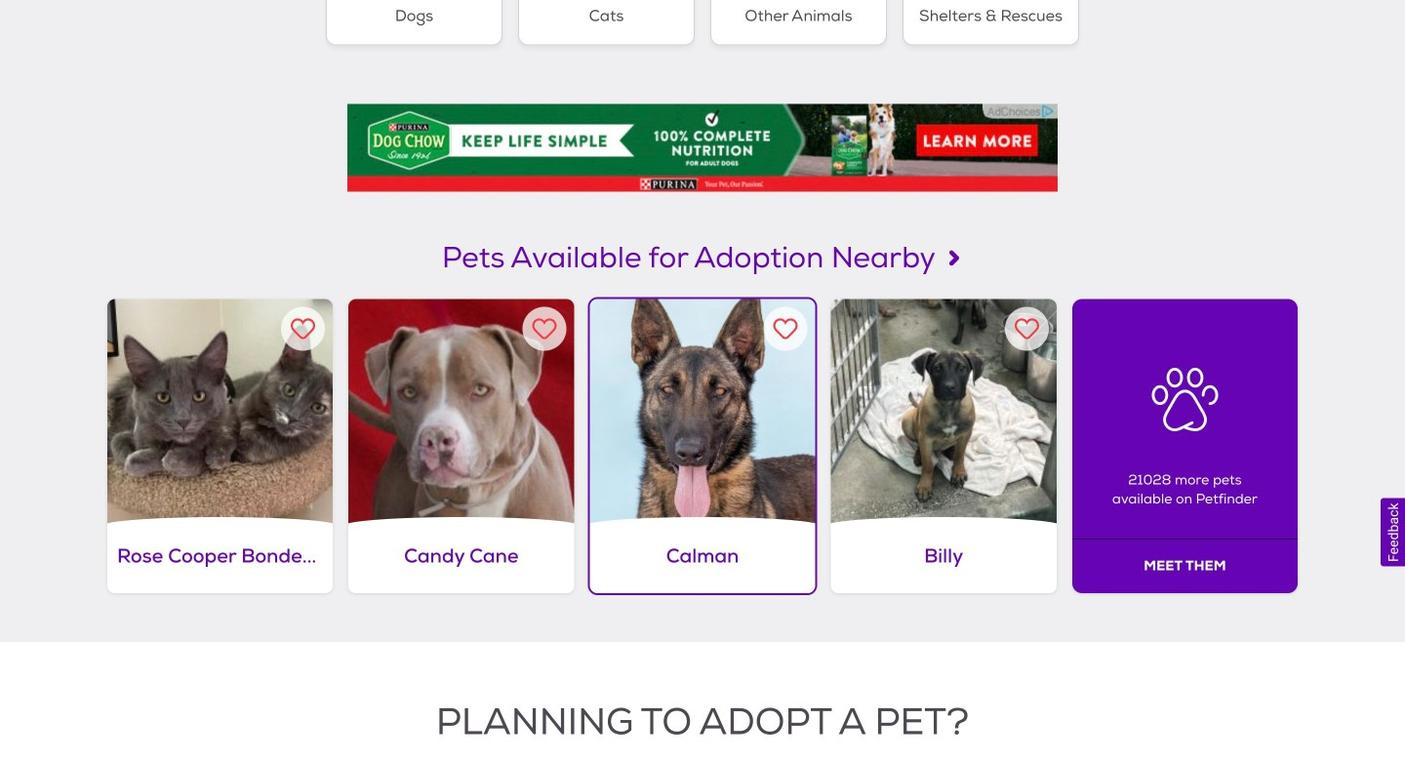 Task type: describe. For each thing, give the bounding box(es) containing it.
rose cooper bonded pair, adoptable, baby female domestic medium hair, in pasadena, ca. image
[[107, 299, 333, 525]]

favorite candy cane image
[[532, 317, 557, 341]]

favorite billy image
[[1015, 317, 1039, 341]]



Task type: locate. For each thing, give the bounding box(es) containing it.
advertisement element
[[347, 104, 1058, 192]]

favorite rose cooper bonded pair image
[[291, 317, 315, 341]]

billy, adoptable, young male belgian shepherd / malinois, in pasadena, ca. image
[[831, 299, 1056, 525]]

favorite calman image
[[773, 317, 798, 341]]

calman, adoptable, adult male belgian shepherd / malinois, in pasadena, ca. image
[[590, 299, 815, 525]]

candy cane, adoptable, young male pit bull terrier, in pasadena, ca. image
[[349, 299, 574, 525]]



Task type: vqa. For each thing, say whether or not it's contained in the screenshot.
"Candy Cane, ADOPTABLE, Young Male Pit Bull Terrier, in Pasadena, CA." image
yes



